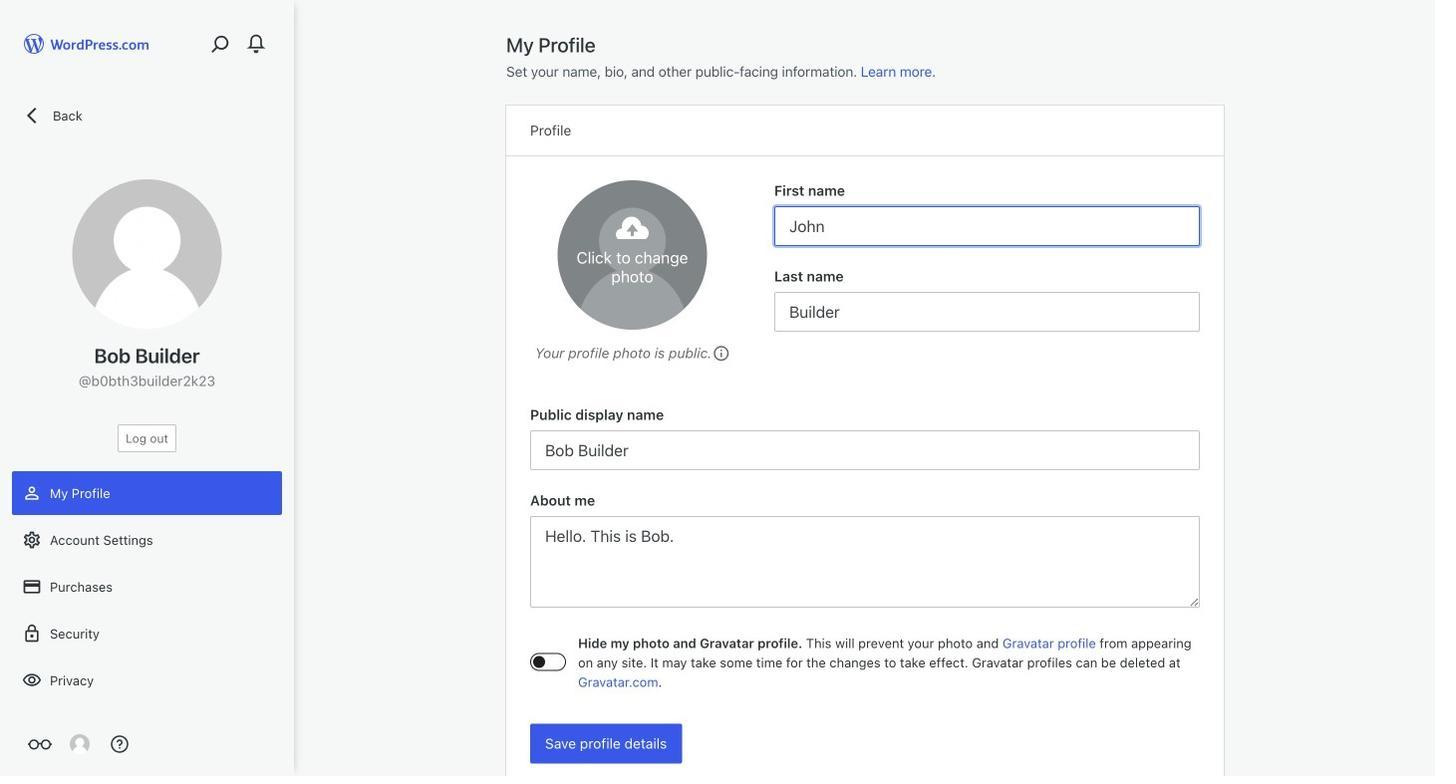 Task type: describe. For each thing, give the bounding box(es) containing it.
reader image
[[28, 733, 52, 757]]

1 horizontal spatial bob builder image
[[558, 180, 707, 330]]

settings image
[[22, 530, 42, 550]]



Task type: vqa. For each thing, say whether or not it's contained in the screenshot.
main content
yes



Task type: locate. For each thing, give the bounding box(es) containing it.
0 horizontal spatial bob builder image
[[72, 179, 222, 329]]

more information image
[[712, 344, 730, 362]]

bob builder image
[[70, 735, 90, 755]]

None text field
[[775, 292, 1200, 332]]

visibility image
[[22, 671, 42, 691]]

bob builder image
[[72, 179, 222, 329], [558, 180, 707, 330]]

credit_card image
[[22, 577, 42, 597]]

person image
[[22, 484, 42, 504]]

group
[[775, 180, 1200, 246], [775, 266, 1200, 332], [530, 405, 1200, 471], [530, 491, 1200, 614]]

main content
[[506, 32, 1224, 777]]

lock image
[[22, 624, 42, 644]]

None text field
[[775, 206, 1200, 246], [530, 431, 1200, 471], [530, 516, 1200, 608], [775, 206, 1200, 246], [530, 431, 1200, 471], [530, 516, 1200, 608]]



